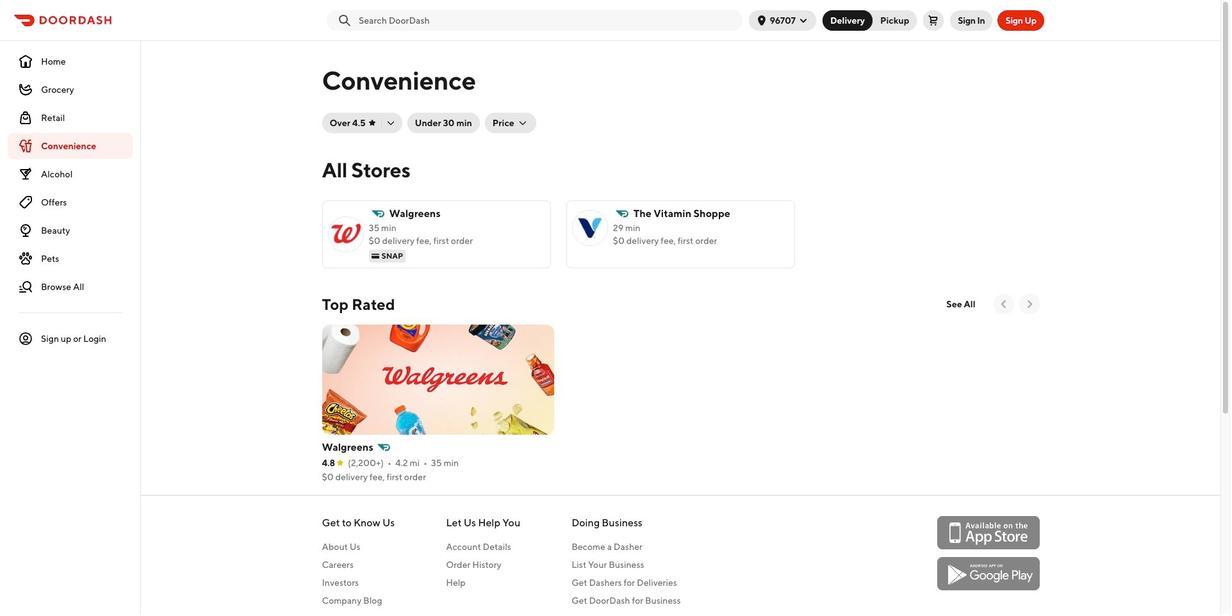 Task type: vqa. For each thing, say whether or not it's contained in the screenshot.
button
yes



Task type: describe. For each thing, give the bounding box(es) containing it.
next button of carousel image
[[1023, 298, 1036, 311]]



Task type: locate. For each thing, give the bounding box(es) containing it.
Store search: begin typing to search for stores available on DoorDash text field
[[359, 14, 738, 27]]

toggle order method (delivery or pickup) option group
[[823, 10, 917, 30]]

0 items, open order cart image
[[929, 15, 939, 25]]

previous button of carousel image
[[997, 298, 1010, 311]]

None button
[[823, 10, 873, 30], [865, 10, 917, 30], [823, 10, 873, 30], [865, 10, 917, 30]]



